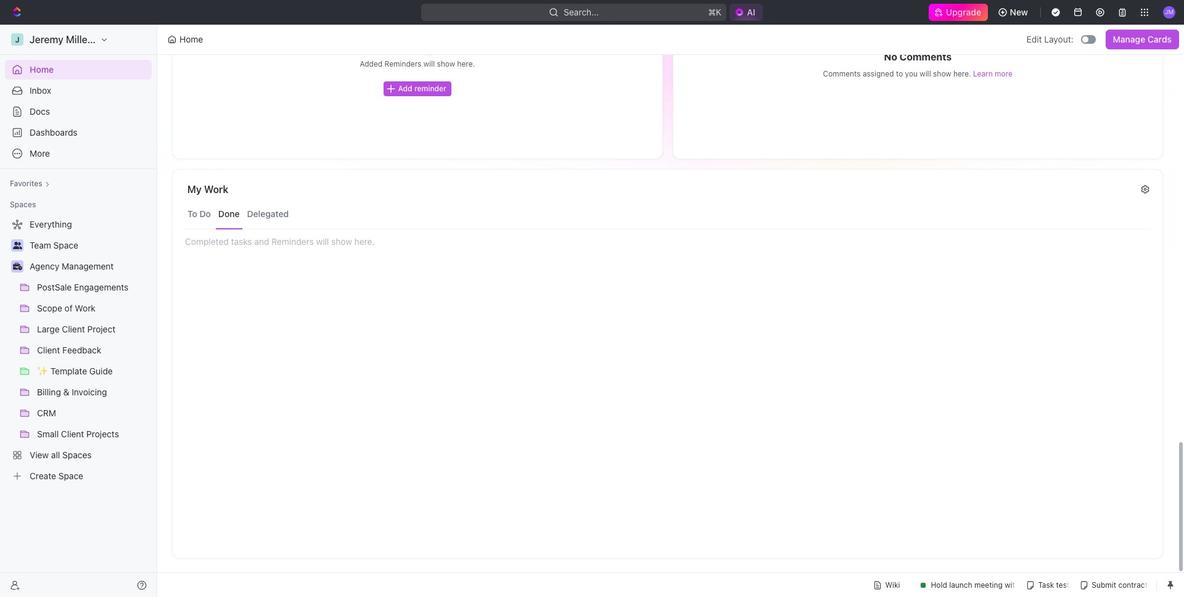Task type: locate. For each thing, give the bounding box(es) containing it.
scope
[[37, 303, 62, 314]]

tab list
[[185, 199, 1151, 230]]

1 horizontal spatial spaces
[[62, 450, 92, 460]]

0 horizontal spatial home
[[30, 64, 54, 75]]

user group image
[[13, 242, 22, 249]]

and
[[255, 236, 269, 247]]

tasks
[[231, 236, 252, 247]]

everything link
[[5, 215, 149, 235]]

0 horizontal spatial will
[[316, 236, 329, 247]]

business time image
[[13, 263, 22, 270]]

0 vertical spatial client
[[62, 324, 85, 335]]

create space
[[30, 471, 83, 481]]

1 vertical spatial spaces
[[62, 450, 92, 460]]

0 horizontal spatial comments
[[824, 69, 861, 78]]

done tab
[[216, 199, 242, 229]]

space
[[53, 240, 78, 251], [58, 471, 83, 481]]

1 horizontal spatial home
[[180, 34, 203, 44]]

upgrade link
[[930, 4, 988, 21]]

work right the my at left top
[[204, 184, 229, 195]]

docs link
[[5, 102, 152, 122]]

1 vertical spatial comments
[[824, 69, 861, 78]]

client down large
[[37, 345, 60, 355]]

1 vertical spatial work
[[75, 303, 96, 314]]

client inside client feedback link
[[37, 345, 60, 355]]

0 vertical spatial home
[[180, 34, 203, 44]]

0 horizontal spatial work
[[75, 303, 96, 314]]

create space link
[[5, 467, 149, 486]]

delegated tab
[[245, 199, 292, 229]]

billing & invoicing link
[[37, 383, 149, 402]]

jm
[[1166, 8, 1175, 16]]

2 vertical spatial client
[[61, 429, 84, 439]]

team space
[[30, 240, 78, 251]]

2 horizontal spatial show
[[934, 69, 952, 78]]

work
[[204, 184, 229, 195], [75, 303, 96, 314]]

will right the and
[[316, 236, 329, 247]]

large
[[37, 324, 60, 335]]

reminders right the and
[[272, 236, 314, 247]]

done
[[218, 209, 240, 219]]

space up 'agency management' in the top left of the page
[[53, 240, 78, 251]]

here.
[[458, 59, 475, 69], [954, 69, 972, 78], [355, 236, 375, 247]]

of
[[65, 303, 73, 314]]

2 horizontal spatial will
[[920, 69, 932, 78]]

client inside small client projects link
[[61, 429, 84, 439]]

engagements
[[74, 282, 129, 293]]

home
[[180, 34, 203, 44], [30, 64, 54, 75]]

small client projects link
[[37, 425, 149, 444]]

0 vertical spatial space
[[53, 240, 78, 251]]

favorites
[[10, 179, 42, 188]]

comments up "comments assigned to you will show here. learn more"
[[900, 51, 952, 62]]

client up the client feedback
[[62, 324, 85, 335]]

tree containing everything
[[5, 215, 152, 486]]

manage
[[1114, 34, 1146, 44]]

1 vertical spatial home
[[30, 64, 54, 75]]

comments left assigned
[[824, 69, 861, 78]]

show for completed tasks and reminders will show here.
[[331, 236, 352, 247]]

0 horizontal spatial reminders
[[272, 236, 314, 247]]

space down view all spaces link
[[58, 471, 83, 481]]

&
[[63, 387, 69, 397]]

client
[[62, 324, 85, 335], [37, 345, 60, 355], [61, 429, 84, 439]]

upgrade
[[947, 7, 982, 17]]

1 vertical spatial space
[[58, 471, 83, 481]]

new
[[1011, 7, 1029, 17]]

0 horizontal spatial show
[[331, 236, 352, 247]]

will for completed tasks and reminders will show here.
[[316, 236, 329, 247]]

sidebar navigation
[[0, 25, 160, 597]]

you
[[906, 69, 918, 78]]

feedback
[[62, 345, 101, 355]]

do
[[200, 209, 211, 219]]

spaces
[[10, 200, 36, 209], [62, 450, 92, 460]]

client for small
[[61, 429, 84, 439]]

to
[[897, 69, 904, 78]]

all
[[51, 450, 60, 460]]

inbox
[[30, 85, 51, 96]]

1 vertical spatial client
[[37, 345, 60, 355]]

everything
[[30, 219, 72, 230]]

inbox link
[[5, 81, 152, 101]]

✨ template guide link
[[37, 362, 149, 381]]

small client projects
[[37, 429, 119, 439]]

no
[[885, 51, 898, 62]]

0 horizontal spatial here.
[[355, 236, 375, 247]]

tab list containing to do
[[185, 199, 1151, 230]]

2 horizontal spatial here.
[[954, 69, 972, 78]]

reminders
[[385, 59, 422, 69], [272, 236, 314, 247]]

1 horizontal spatial will
[[424, 59, 435, 69]]

client inside large client project link
[[62, 324, 85, 335]]

1 vertical spatial reminders
[[272, 236, 314, 247]]

show
[[437, 59, 455, 69], [934, 69, 952, 78], [331, 236, 352, 247]]

large client project
[[37, 324, 116, 335]]

billing & invoicing
[[37, 387, 107, 397]]

reminders up add
[[385, 59, 422, 69]]

client up view all spaces link
[[61, 429, 84, 439]]

view
[[30, 450, 49, 460]]

scope of work link
[[37, 299, 149, 318]]

will
[[424, 59, 435, 69], [920, 69, 932, 78], [316, 236, 329, 247]]

added
[[360, 59, 383, 69]]

0 horizontal spatial spaces
[[10, 200, 36, 209]]

work inside tree
[[75, 303, 96, 314]]

to do tab
[[185, 199, 213, 229]]

1 horizontal spatial reminders
[[385, 59, 422, 69]]

comments assigned to you will show here. learn more
[[824, 69, 1013, 78]]

more button
[[5, 144, 152, 164]]

will up 'reminder'
[[424, 59, 435, 69]]

will right you
[[920, 69, 932, 78]]

my work
[[188, 184, 229, 195]]

scope of work
[[37, 303, 96, 314]]

tree
[[5, 215, 152, 486]]

work right of
[[75, 303, 96, 314]]

1 horizontal spatial here.
[[458, 59, 475, 69]]

template
[[50, 366, 87, 376]]

show for comments assigned to you will show here. learn more
[[934, 69, 952, 78]]

to do
[[188, 209, 211, 219]]

postsale
[[37, 282, 72, 293]]

j
[[15, 35, 20, 44]]

spaces down small client projects on the left of the page
[[62, 450, 92, 460]]

docs
[[30, 106, 50, 117]]

ai button
[[730, 4, 763, 21]]

spaces down favorites
[[10, 200, 36, 209]]

to
[[188, 209, 197, 219]]

0 vertical spatial work
[[204, 184, 229, 195]]

guide
[[89, 366, 113, 376]]

client feedback
[[37, 345, 101, 355]]

agency management link
[[30, 257, 149, 276]]

comments
[[900, 51, 952, 62], [824, 69, 861, 78]]

1 horizontal spatial comments
[[900, 51, 952, 62]]

client feedback link
[[37, 341, 149, 360]]



Task type: vqa. For each thing, say whether or not it's contained in the screenshot.
Me mode to the bottom
no



Task type: describe. For each thing, give the bounding box(es) containing it.
manage cards button
[[1106, 30, 1180, 49]]

agency
[[30, 261, 59, 272]]

billing
[[37, 387, 61, 397]]

workspace
[[102, 34, 153, 45]]

learn more link
[[974, 69, 1013, 78]]

home link
[[5, 60, 152, 80]]

0 vertical spatial spaces
[[10, 200, 36, 209]]

large client project link
[[37, 320, 149, 339]]

here. for completed tasks and reminders will show here.
[[355, 236, 375, 247]]

1 horizontal spatial show
[[437, 59, 455, 69]]

crm
[[37, 408, 56, 418]]

jeremy miller's workspace, , element
[[11, 33, 23, 46]]

here. for comments assigned to you will show here. learn more
[[954, 69, 972, 78]]

completed tasks and reminders will show here.
[[185, 236, 375, 247]]

jm button
[[1160, 2, 1180, 22]]

create
[[30, 471, 56, 481]]

management
[[62, 261, 114, 272]]

completed
[[185, 236, 229, 247]]

✨ template guide
[[37, 366, 113, 376]]

tree inside the sidebar navigation
[[5, 215, 152, 486]]

space for create space
[[58, 471, 83, 481]]

no comments
[[885, 51, 952, 62]]

projects
[[86, 429, 119, 439]]

team
[[30, 240, 51, 251]]

my
[[188, 184, 202, 195]]

home inside the sidebar navigation
[[30, 64, 54, 75]]

dashboards
[[30, 127, 78, 138]]

new button
[[993, 2, 1036, 22]]

add
[[398, 84, 413, 93]]

assigned
[[863, 69, 895, 78]]

search...
[[564, 7, 599, 17]]

spaces inside tree
[[62, 450, 92, 460]]

team space link
[[30, 236, 149, 256]]

invoicing
[[72, 387, 107, 397]]

postsale engagements link
[[37, 278, 149, 297]]

cards
[[1149, 34, 1173, 44]]

learn
[[974, 69, 993, 78]]

delegated
[[247, 209, 289, 219]]

⌘k
[[709, 7, 722, 17]]

added reminders will show here.
[[360, 59, 475, 69]]

more
[[996, 69, 1013, 78]]

jeremy miller's workspace
[[30, 34, 153, 45]]

project
[[87, 324, 116, 335]]

more
[[30, 148, 50, 159]]

ai
[[748, 7, 756, 17]]

view all spaces
[[30, 450, 92, 460]]

0 vertical spatial reminders
[[385, 59, 422, 69]]

1 horizontal spatial work
[[204, 184, 229, 195]]

add reminder button
[[384, 81, 452, 96]]

✨
[[37, 366, 48, 376]]

favorites button
[[5, 177, 55, 191]]

0 vertical spatial comments
[[900, 51, 952, 62]]

reminder
[[415, 84, 447, 93]]

small
[[37, 429, 59, 439]]

manage cards
[[1114, 34, 1173, 44]]

layout:
[[1045, 34, 1074, 44]]

crm link
[[37, 404, 149, 423]]

space for team space
[[53, 240, 78, 251]]

miller's
[[66, 34, 99, 45]]

edit
[[1027, 34, 1043, 44]]

view all spaces link
[[5, 446, 149, 465]]

client for large
[[62, 324, 85, 335]]

edit layout:
[[1027, 34, 1074, 44]]

jeremy
[[30, 34, 63, 45]]

will for comments assigned to you will show here. learn more
[[920, 69, 932, 78]]

agency management
[[30, 261, 114, 272]]

postsale engagements
[[37, 282, 129, 293]]

dashboards link
[[5, 123, 152, 143]]

add reminder
[[398, 84, 447, 93]]



